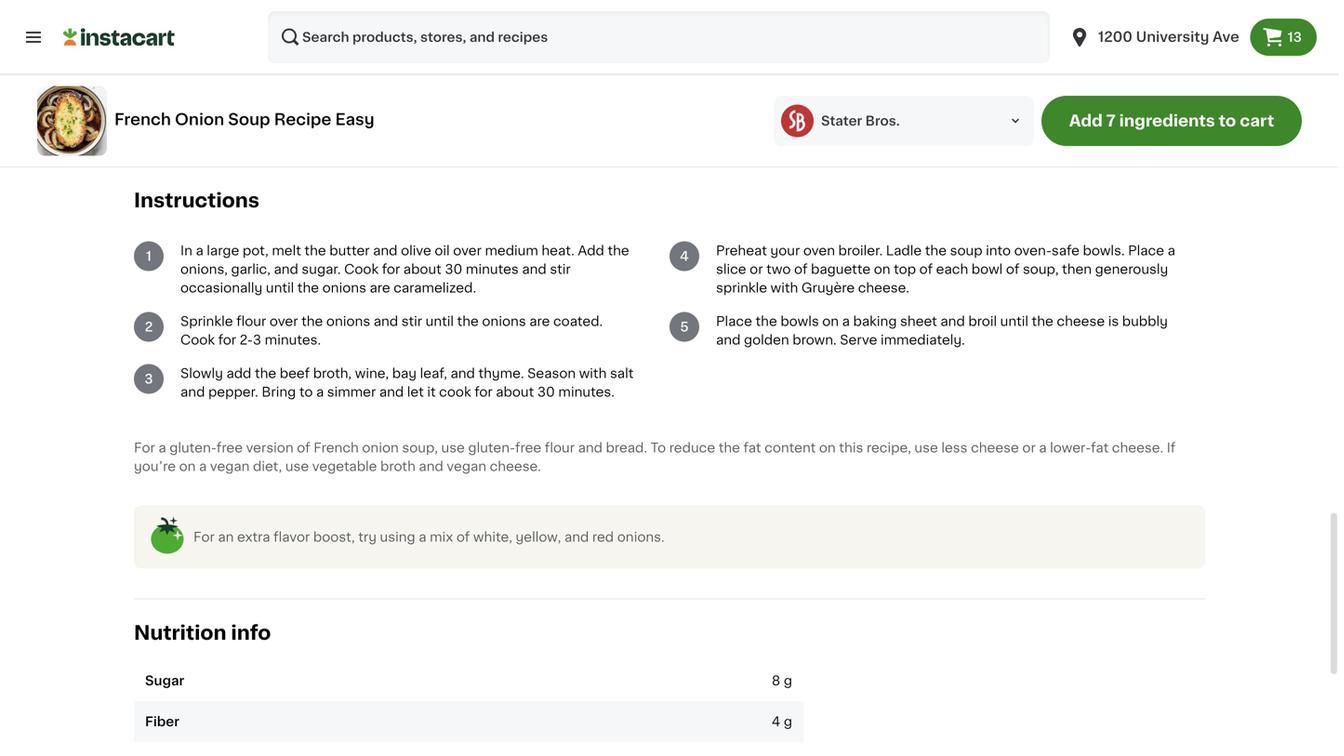 Task type: locate. For each thing, give the bounding box(es) containing it.
onions.
[[617, 531, 665, 544]]

flavor
[[274, 531, 310, 544]]

on
[[874, 263, 891, 276], [823, 315, 839, 328], [820, 442, 836, 455], [179, 460, 196, 473]]

and left red
[[565, 531, 589, 544]]

olive
[[267, 23, 298, 36], [401, 244, 431, 257]]

minutes.
[[265, 334, 321, 347], [559, 386, 615, 399]]

gruyère down baguette
[[802, 282, 855, 295]]

onions down sugar.
[[322, 282, 366, 295]]

stir inside the 'in a large pot, melt the butter and olive oil over medium heat. add the onions, garlic, and sugar. cook for about 30 minutes and stir occasionally until the onions are caramelized.'
[[550, 263, 571, 276]]

until inside the 'in a large pot, melt the butter and olive oil over medium heat. add the onions, garlic, and sugar. cook for about 30 minutes and stir occasionally until the onions are caramelized.'
[[266, 282, 294, 295]]

or left two
[[750, 263, 763, 276]]

cheese inside for a gluten-free version of french onion soup, use gluten-free flour and bread. to reduce the fat content on this recipe, use less cheese or a lower-fat cheese. if you're on a vegan diet, use vegetable broth and vegan cheese.
[[971, 442, 1020, 455]]

pot,
[[243, 244, 269, 257]]

for up caramelized.
[[382, 263, 400, 276]]

for inside "sprinkle flour over the onions and stir until the onions are coated. cook for 2-3 minutes."
[[218, 334, 236, 347]]

for inside the 'in a large pot, melt the butter and olive oil over medium heat. add the onions, garlic, and sugar. cook for about 30 minutes and stir occasionally until the onions are caramelized.'
[[382, 263, 400, 276]]

0 horizontal spatial stir
[[402, 315, 422, 328]]

1 vertical spatial with
[[579, 367, 607, 380]]

slowly add the beef broth, wine, bay leaf, and thyme. season with salt and pepper. bring to a simmer and let it cook for about 30 minutes.
[[180, 367, 634, 399]]

generously
[[1096, 263, 1169, 276]]

1 horizontal spatial cheese.
[[858, 282, 910, 295]]

30 down season
[[538, 386, 555, 399]]

and inside "sprinkle flour over the onions and stir until the onions are coated. cook for 2-3 minutes."
[[374, 315, 398, 328]]

of right version
[[297, 442, 310, 455]]

add left 7
[[1070, 113, 1103, 129]]

1 horizontal spatial fat
[[1091, 442, 1109, 455]]

0 horizontal spatial over
[[270, 315, 298, 328]]

stater bros. button
[[774, 96, 1035, 146]]

0 horizontal spatial 30
[[445, 263, 463, 276]]

g down 8 g
[[784, 715, 793, 728]]

0 vertical spatial cheese
[[1057, 315, 1105, 328]]

please
[[134, 112, 168, 122]]

bay
[[392, 367, 417, 380]]

flour up 2-
[[236, 315, 266, 328]]

1 vertical spatial cheese.
[[1112, 442, 1164, 455]]

for
[[1017, 112, 1031, 122], [382, 263, 400, 276], [218, 334, 236, 347], [475, 386, 493, 399]]

0 horizontal spatial place
[[716, 315, 753, 328]]

flour left bread.
[[545, 442, 575, 455]]

1 vertical spatial 2
[[171, 60, 179, 73]]

and
[[373, 244, 398, 257], [274, 263, 299, 276], [522, 263, 547, 276], [374, 315, 398, 328], [941, 315, 966, 328], [716, 334, 741, 347], [451, 367, 475, 380], [180, 386, 205, 399], [379, 386, 404, 399], [578, 442, 603, 455], [419, 460, 444, 473], [565, 531, 589, 544]]

1 vegan from the left
[[210, 460, 250, 473]]

1 horizontal spatial soup,
[[1023, 263, 1059, 276]]

2 g from the top
[[784, 715, 793, 728]]

0 horizontal spatial use
[[285, 460, 309, 473]]

tablespoons down teaspoon
[[183, 23, 264, 36]]

1 vertical spatial are
[[530, 315, 550, 328]]

1 free from the left
[[217, 442, 243, 455]]

1 vertical spatial gruyère
[[802, 282, 855, 295]]

a inside slowly add the beef broth, wine, bay leaf, and thyme. season with salt and pepper. bring to a simmer and let it cook for about 30 minutes.
[[316, 386, 324, 399]]

any
[[709, 112, 728, 122]]

add right heat.
[[578, 244, 605, 257]]

cook inside the 'in a large pot, melt the butter and olive oil over medium heat. add the onions, garlic, and sugar. cook for about 30 minutes and stir occasionally until the onions are caramelized.'
[[344, 263, 379, 276]]

for a gluten-free version of french onion soup, use gluten-free flour and bread. to reduce the fat content on this recipe, use less cheese or a lower-fat cheese. if you're on a vegan diet, use vegetable broth and vegan cheese.
[[134, 442, 1176, 473]]

of
[[794, 263, 808, 276], [920, 263, 933, 276], [1007, 263, 1020, 276], [297, 442, 310, 455], [457, 531, 470, 544]]

butter up 'grated'
[[328, 42, 368, 55]]

0 vertical spatial 4
[[171, 42, 180, 55]]

over inside "sprinkle flour over the onions and stir until the onions are coated. cook for 2-3 minutes."
[[270, 315, 298, 328]]

0 horizontal spatial soup,
[[402, 442, 438, 455]]

use left less
[[915, 442, 939, 455]]

sprinkle flour over the onions and stir until the onions are coated. cook for 2-3 minutes.
[[180, 315, 603, 347]]

1 fat from the left
[[744, 442, 762, 455]]

and left broil at right
[[941, 315, 966, 328]]

soup,
[[1023, 263, 1059, 276], [402, 442, 438, 455]]

gruyère right cups
[[218, 60, 271, 73]]

sugar
[[145, 674, 184, 687]]

broiler.
[[839, 244, 883, 257]]

gruyère
[[218, 60, 271, 73], [802, 282, 855, 295]]

0 vertical spatial butter
[[328, 42, 368, 55]]

vegan
[[210, 460, 250, 473], [447, 460, 487, 473]]

1 teaspoon sugar 2 tablespoons olive oil 4 tablespoons unsalted butter 2 cups gruyère cheese, grated
[[171, 4, 372, 73]]

a inside "place the bowls on a baking sheet and broil until the cheese is bubbly and golden brown. serve immediately."
[[843, 315, 850, 328]]

and right the broth
[[419, 460, 444, 473]]

1 vertical spatial tablespoons
[[183, 42, 265, 55]]

1 for 1 teaspoon sugar 2 tablespoons olive oil 4 tablespoons unsalted butter 2 cups gruyère cheese, grated
[[171, 4, 177, 17]]

cheese down then
[[1057, 315, 1105, 328]]

1 vertical spatial is
[[1109, 315, 1119, 328]]

1 left teaspoon
[[171, 4, 177, 17]]

stir
[[550, 263, 571, 276], [402, 315, 422, 328]]

butter up sugar.
[[330, 244, 370, 257]]

0 horizontal spatial flour
[[236, 315, 266, 328]]

for left an
[[194, 531, 215, 544]]

g right 8
[[784, 674, 793, 687]]

french onion soup recipe easy
[[114, 112, 375, 127]]

add inside button
[[1070, 113, 1103, 129]]

stir inside "sprinkle flour over the onions and stir until the onions are coated. cook for 2-3 minutes."
[[402, 315, 422, 328]]

1 for 1
[[146, 250, 152, 263]]

on inside "place the bowls on a baking sheet and broil until the cheese is bubbly and golden brown. serve immediately."
[[823, 315, 839, 328]]

tablespoons up cups
[[183, 42, 265, 55]]

0 vertical spatial minutes.
[[265, 334, 321, 347]]

1 horizontal spatial 30
[[538, 386, 555, 399]]

on right you're
[[179, 460, 196, 473]]

0 vertical spatial over
[[453, 244, 482, 257]]

1 horizontal spatial oil
[[435, 244, 450, 257]]

olive up unsalted
[[267, 23, 298, 36]]

until down garlic,
[[266, 282, 294, 295]]

0 horizontal spatial gruyère
[[218, 60, 271, 73]]

0 horizontal spatial free
[[217, 442, 243, 455]]

oil up caramelized.
[[435, 244, 450, 257]]

until inside "sprinkle flour over the onions and stir until the onions are coated. cook for 2-3 minutes."
[[426, 315, 454, 328]]

occasionally
[[180, 282, 263, 295]]

stir down heat.
[[550, 263, 571, 276]]

stater
[[821, 114, 863, 127]]

yellow,
[[516, 531, 561, 544]]

free down season
[[515, 442, 542, 455]]

tablespoons
[[183, 23, 264, 36], [183, 42, 265, 55]]

the inside slowly add the beef broth, wine, bay leaf, and thyme. season with salt and pepper. bring to a simmer and let it cook for about 30 minutes.
[[255, 367, 277, 380]]

0 horizontal spatial with
[[579, 367, 607, 380]]

gluten- up you're
[[169, 442, 217, 455]]

golden
[[744, 334, 790, 347]]

4 down teaspoon
[[171, 42, 180, 55]]

1 horizontal spatial vegan
[[447, 460, 487, 473]]

a down broth,
[[316, 386, 324, 399]]

a up serve
[[843, 315, 850, 328]]

university
[[1136, 30, 1210, 44]]

1 horizontal spatial with
[[771, 282, 798, 295]]

of right the top
[[920, 263, 933, 276]]

2 horizontal spatial or
[[1023, 442, 1036, 455]]

0 vertical spatial stir
[[550, 263, 571, 276]]

1 horizontal spatial olive
[[401, 244, 431, 257]]

french up vegetable
[[314, 442, 359, 455]]

0 horizontal spatial 4
[[171, 42, 180, 55]]

1 g from the top
[[784, 674, 793, 687]]

nutrition
[[134, 623, 227, 643]]

over up minutes
[[453, 244, 482, 257]]

2 vertical spatial 2
[[145, 321, 153, 334]]

1 horizontal spatial is
[[1109, 315, 1119, 328]]

butter inside 1 teaspoon sugar 2 tablespoons olive oil 4 tablespoons unsalted butter 2 cups gruyère cheese, grated
[[328, 42, 368, 55]]

a inside preheat your oven broiler. ladle the soup into oven-safe bowls. place a slice or two of baguette on top of each bowl of soup, then generously sprinkle with gruyère cheese.
[[1168, 244, 1176, 257]]

provided
[[943, 112, 988, 122]]

1 vertical spatial oil
[[435, 244, 450, 257]]

0 horizontal spatial add
[[578, 244, 605, 257]]

use
[[441, 442, 465, 455], [915, 442, 939, 455], [285, 460, 309, 473]]

cheese. down the top
[[858, 282, 910, 295]]

with left salt
[[579, 367, 607, 380]]

baguette
[[811, 263, 871, 276]]

sprinkle
[[716, 282, 768, 295]]

top
[[894, 263, 916, 276]]

to inside button
[[1219, 113, 1237, 129]]

1 vertical spatial olive
[[401, 244, 431, 257]]

0 horizontal spatial gluten-
[[169, 442, 217, 455]]

for left 2-
[[218, 334, 236, 347]]

0 horizontal spatial cheese.
[[490, 460, 541, 473]]

flour inside for a gluten-free version of french onion soup, use gluten-free flour and bread. to reduce the fat content on this recipe, use less cheese or a lower-fat cheese. if you're on a vegan diet, use vegetable broth and vegan cheese.
[[545, 442, 575, 455]]

place down sprinkle
[[716, 315, 753, 328]]

5
[[680, 321, 689, 334]]

on inside preheat your oven broiler. ladle the soup into oven-safe bowls. place a slice or two of baguette on top of each bowl of soup, then generously sprinkle with gruyère cheese.
[[874, 263, 891, 276]]

0 vertical spatial are
[[370, 282, 390, 295]]

soup, inside preheat your oven broiler. ladle the soup into oven-safe bowls. place a slice or two of baguette on top of each bowl of soup, then generously sprinkle with gruyère cheese.
[[1023, 263, 1059, 276]]

in a large pot, melt the butter and olive oil over medium heat. add the onions, garlic, and sugar. cook for about 30 minutes and stir occasionally until the onions are caramelized.
[[180, 244, 630, 295]]

cheese. up white,
[[490, 460, 541, 473]]

1 vertical spatial flour
[[545, 442, 575, 455]]

and down melt
[[274, 263, 299, 276]]

simmer
[[327, 386, 376, 399]]

cheese. inside preheat your oven broiler. ladle the soup into oven-safe bowls. place a slice or two of baguette on top of each bowl of soup, then generously sprinkle with gruyère cheese.
[[858, 282, 910, 295]]

nutrition info
[[134, 623, 271, 643]]

over
[[453, 244, 482, 257], [270, 315, 298, 328]]

cook down 'sprinkle'
[[180, 334, 215, 347]]

over up "beef"
[[270, 315, 298, 328]]

which
[[899, 112, 929, 122]]

is inside "place the bowls on a baking sheet and broil until the cheese is bubbly and golden brown. serve immediately."
[[1109, 315, 1119, 328]]

2 horizontal spatial 4
[[772, 715, 781, 728]]

0 vertical spatial add
[[1070, 113, 1103, 129]]

0 horizontal spatial french
[[114, 112, 171, 127]]

1 vertical spatial or
[[750, 263, 763, 276]]

1 horizontal spatial flour
[[545, 442, 575, 455]]

0 horizontal spatial vegan
[[210, 460, 250, 473]]

cheese. left if
[[1112, 442, 1164, 455]]

1 horizontal spatial place
[[1129, 244, 1165, 257]]

0 vertical spatial tablespoons
[[183, 23, 264, 36]]

1
[[171, 4, 177, 17], [146, 250, 152, 263]]

0 horizontal spatial olive
[[267, 23, 298, 36]]

2 up review
[[171, 23, 179, 36]]

30 up caramelized.
[[445, 263, 463, 276]]

with down two
[[771, 282, 798, 295]]

large
[[207, 244, 239, 257]]

to
[[651, 442, 666, 455]]

1 left in
[[146, 250, 152, 263]]

recipe
[[274, 112, 332, 127]]

4 down 8
[[772, 715, 781, 728]]

the
[[305, 244, 326, 257], [608, 244, 630, 257], [925, 244, 947, 257], [298, 282, 319, 295], [301, 315, 323, 328], [457, 315, 479, 328], [756, 315, 778, 328], [1032, 315, 1054, 328], [255, 367, 277, 380], [719, 442, 741, 455]]

medium
[[485, 244, 539, 257]]

cook right sugar.
[[344, 263, 379, 276]]

cheese,
[[275, 60, 326, 73]]

fat left if
[[1091, 442, 1109, 455]]

until right broil at right
[[1001, 315, 1029, 328]]

0 vertical spatial place
[[1129, 244, 1165, 257]]

4 left slice at the right
[[680, 250, 689, 263]]

for inside slowly add the beef broth, wine, bay leaf, and thyme. season with salt and pepper. bring to a simmer and let it cook for about 30 minutes.
[[475, 386, 493, 399]]

place inside "place the bowls on a baking sheet and broil until the cheese is bubbly and golden brown. serve immediately."
[[716, 315, 753, 328]]

1 vertical spatial stir
[[402, 315, 422, 328]]

0 horizontal spatial for
[[134, 442, 155, 455]]

1 horizontal spatial gluten-
[[468, 442, 515, 455]]

0 vertical spatial or
[[770, 112, 780, 122]]

gruyère inside preheat your oven broiler. ladle the soup into oven-safe bowls. place a slice or two of baguette on top of each bowl of soup, then generously sprinkle with gruyère cheese.
[[802, 282, 855, 295]]

1 vertical spatial add
[[578, 244, 605, 257]]

gluten- down cook
[[468, 442, 515, 455]]

1 vertical spatial over
[[270, 315, 298, 328]]

is left bubbly
[[1109, 315, 1119, 328]]

2 vertical spatial 4
[[772, 715, 781, 728]]

0 vertical spatial with
[[771, 282, 798, 295]]

1 tablespoons from the top
[[183, 23, 264, 36]]

to left confirm
[[654, 112, 664, 122]]

1 vertical spatial about
[[496, 386, 534, 399]]

bubbly
[[1123, 315, 1168, 328]]

1 vertical spatial g
[[784, 715, 793, 728]]

on up 'brown.'
[[823, 315, 839, 328]]

olive inside the 'in a large pot, melt the butter and olive oil over medium heat. add the onions, garlic, and sugar. cook for about 30 minutes and stir occasionally until the onions are caramelized.'
[[401, 244, 431, 257]]

use right diet,
[[285, 460, 309, 473]]

1 vertical spatial cook
[[180, 334, 215, 347]]

boost,
[[313, 531, 355, 544]]

onions inside the 'in a large pot, melt the butter and olive oil over medium heat. add the onions, garlic, and sugar. cook for about 30 minutes and stir occasionally until the onions are caramelized.'
[[322, 282, 366, 295]]

1200 university ave
[[1099, 30, 1240, 44]]

1 vertical spatial for
[[194, 531, 215, 544]]

0 vertical spatial 2
[[171, 23, 179, 36]]

vegan left diet,
[[210, 460, 250, 473]]

about down 'thyme.'
[[496, 386, 534, 399]]

oil up unsalted
[[301, 23, 316, 36]]

1 vertical spatial minutes.
[[559, 386, 615, 399]]

0 vertical spatial for
[[134, 442, 155, 455]]

0 vertical spatial about
[[404, 263, 442, 276]]

are up "sprinkle flour over the onions and stir until the onions are coated. cook for 2-3 minutes."
[[370, 282, 390, 295]]

use down cook
[[441, 442, 465, 455]]

to
[[295, 112, 306, 122], [654, 112, 664, 122], [1219, 113, 1237, 129], [299, 386, 313, 399]]

None search field
[[268, 11, 1050, 63]]

0 vertical spatial 3
[[253, 334, 261, 347]]

minutes. down season
[[559, 386, 615, 399]]

about
[[404, 263, 442, 276], [496, 386, 534, 399]]

melt
[[272, 244, 301, 257]]

french left onion
[[114, 112, 171, 127]]

1 horizontal spatial cheese
[[1057, 315, 1105, 328]]

for down 'thyme.'
[[475, 386, 493, 399]]

4
[[171, 42, 180, 55], [680, 250, 689, 263], [772, 715, 781, 728]]

onion
[[175, 112, 224, 127]]

your
[[771, 244, 800, 257]]

it
[[427, 386, 436, 399]]

or left stater bros. 'icon'
[[770, 112, 780, 122]]

2 fat from the left
[[1091, 442, 1109, 455]]

1 horizontal spatial free
[[515, 442, 542, 455]]

0 horizontal spatial minutes.
[[265, 334, 321, 347]]

about up caramelized.
[[404, 263, 442, 276]]

coated.
[[554, 315, 603, 328]]

a up you're
[[158, 442, 166, 455]]

into
[[986, 244, 1011, 257]]

1 inside 1 teaspoon sugar 2 tablespoons olive oil 4 tablespoons unsalted butter 2 cups gruyère cheese, grated
[[171, 4, 177, 17]]

place
[[1129, 244, 1165, 257], [716, 315, 753, 328]]

0 vertical spatial flour
[[236, 315, 266, 328]]

0 vertical spatial is
[[932, 112, 940, 122]]

caramelized.
[[394, 282, 476, 295]]

30
[[445, 263, 463, 276], [538, 386, 555, 399]]

and up the wine,
[[374, 315, 398, 328]]

0 vertical spatial soup,
[[1023, 263, 1059, 276]]

0 horizontal spatial cheese
[[971, 442, 1020, 455]]

or left the "lower-"
[[1023, 442, 1036, 455]]

0 vertical spatial gruyère
[[218, 60, 271, 73]]

soup, down oven-
[[1023, 263, 1059, 276]]

for up you're
[[134, 442, 155, 455]]

1 horizontal spatial minutes.
[[559, 386, 615, 399]]

a right in
[[196, 244, 203, 257]]

cheese. for fat
[[1112, 442, 1164, 455]]

free left version
[[217, 442, 243, 455]]

1 horizontal spatial french
[[314, 442, 359, 455]]

soup
[[950, 244, 983, 257]]

olive up caramelized.
[[401, 244, 431, 257]]

for inside for a gluten-free version of french onion soup, use gluten-free flour and bread. to reduce the fat content on this recipe, use less cheese or a lower-fat cheese. if you're on a vegan diet, use vegetable broth and vegan cheese.
[[134, 442, 155, 455]]

on left the top
[[874, 263, 891, 276]]

2 vertical spatial cheese.
[[490, 460, 541, 473]]

place up generously
[[1129, 244, 1165, 257]]

2 left cups
[[171, 60, 179, 73]]

to left cart
[[1219, 113, 1237, 129]]

1 vertical spatial 4
[[680, 250, 689, 263]]

2 gluten- from the left
[[468, 442, 515, 455]]

to left make
[[295, 112, 306, 122]]

over inside the 'in a large pot, melt the butter and olive oil over medium heat. add the onions, garlic, and sugar. cook for about 30 minutes and stir occasionally until the onions are caramelized.'
[[453, 244, 482, 257]]

13
[[1288, 31, 1302, 44]]

1 vertical spatial butter
[[330, 244, 370, 257]]

vegetable
[[312, 460, 377, 473]]

0 vertical spatial oil
[[301, 23, 316, 36]]

2 vertical spatial or
[[1023, 442, 1036, 455]]

preheat
[[716, 244, 767, 257]]

flour inside "sprinkle flour over the onions and stir until the onions are coated. cook for 2-3 minutes."
[[236, 315, 266, 328]]

ave
[[1213, 30, 1240, 44]]

0 horizontal spatial fat
[[744, 442, 762, 455]]

0 horizontal spatial is
[[932, 112, 940, 122]]

1 vertical spatial place
[[716, 315, 753, 328]]

2 horizontal spatial cheese.
[[1112, 442, 1164, 455]]

1 horizontal spatial for
[[194, 531, 215, 544]]

until down caramelized.
[[426, 315, 454, 328]]

1 vertical spatial 30
[[538, 386, 555, 399]]

vegan right the broth
[[447, 460, 487, 473]]

0 vertical spatial french
[[114, 112, 171, 127]]

4 inside 1 teaspoon sugar 2 tablespoons olive oil 4 tablespoons unsalted butter 2 cups gruyère cheese, grated
[[171, 42, 180, 55]]

1 horizontal spatial over
[[453, 244, 482, 257]]

cheese inside "place the bowls on a baking sheet and broil until the cheese is bubbly and golden brown. serve immediately."
[[1057, 315, 1105, 328]]

and down bay
[[379, 386, 404, 399]]

for for for an extra flavor boost, try using a mix of white, yellow, and red onions.
[[194, 531, 215, 544]]

fiber
[[145, 715, 179, 728]]

is right which
[[932, 112, 940, 122]]

0 horizontal spatial or
[[750, 263, 763, 276]]

1 vertical spatial french
[[314, 442, 359, 455]]

0 horizontal spatial about
[[404, 263, 442, 276]]

are left coated.
[[530, 315, 550, 328]]

soup, up the broth
[[402, 442, 438, 455]]

cheese.
[[858, 282, 910, 295], [1112, 442, 1164, 455], [490, 460, 541, 473]]

0 vertical spatial cook
[[344, 263, 379, 276]]

a right you're
[[199, 460, 207, 473]]

the inside for a gluten-free version of french onion soup, use gluten-free flour and bread. to reduce the fat content on this recipe, use less cheese or a lower-fat cheese. if you're on a vegan diet, use vegetable broth and vegan cheese.
[[719, 442, 741, 455]]

instacart logo image
[[63, 26, 175, 48]]

grated
[[329, 60, 372, 73]]

1 horizontal spatial stir
[[550, 263, 571, 276]]



Task type: vqa. For each thing, say whether or not it's contained in the screenshot.
leftmost 3
yes



Task type: describe. For each thing, give the bounding box(es) containing it.
broil
[[969, 315, 997, 328]]

cheese. for gruyère
[[858, 282, 910, 295]]

with inside preheat your oven broiler. ladle the soup into oven-safe bowls. place a slice or two of baguette on top of each bowl of soup, then generously sprinkle with gruyère cheese.
[[771, 282, 798, 295]]

oil inside the 'in a large pot, melt the butter and olive oil over medium heat. add the onions, garlic, and sugar. cook for about 30 minutes and stir occasionally until the onions are caramelized.'
[[435, 244, 450, 257]]

a left the "lower-"
[[1039, 442, 1047, 455]]

4 for 4 g
[[772, 715, 781, 728]]

1200 university ave button
[[1069, 11, 1240, 63]]

safe
[[1052, 244, 1080, 257]]

white,
[[473, 531, 513, 544]]

of right mix
[[457, 531, 470, 544]]

add 7 ingredients to cart
[[1070, 113, 1275, 129]]

4 g
[[772, 715, 793, 728]]

season
[[528, 367, 576, 380]]

broth,
[[313, 367, 352, 380]]

and down 'medium' at the left top of the page
[[522, 263, 547, 276]]

onions up 'thyme.'
[[482, 315, 526, 328]]

items
[[264, 112, 293, 122]]

4 for 4
[[680, 250, 689, 263]]

0 horizontal spatial 3
[[145, 373, 153, 386]]

serve
[[840, 334, 878, 347]]

2 horizontal spatial use
[[915, 442, 939, 455]]

ingredients.
[[448, 112, 509, 122]]

butter inside the 'in a large pot, melt the butter and olive oil over medium heat. add the onions, garlic, and sugar. cook for about 30 minutes and stir occasionally until the onions are caramelized.'
[[330, 244, 370, 257]]

cook inside "sprinkle flour over the onions and stir until the onions are coated. cook for 2-3 minutes."
[[180, 334, 215, 347]]

2 vegan from the left
[[447, 460, 487, 473]]

1 horizontal spatial use
[[441, 442, 465, 455]]

are inside "sprinkle flour over the onions and stir until the onions are coated. cook for 2-3 minutes."
[[530, 315, 550, 328]]

leaf,
[[420, 367, 447, 380]]

and down slowly
[[180, 386, 205, 399]]

bowl
[[972, 263, 1003, 276]]

stater bros.
[[821, 114, 900, 127]]

are inside the 'in a large pot, melt the butter and olive oil over medium heat. add the onions, garlic, and sugar. cook for about 30 minutes and stir occasionally until the onions are caramelized.'
[[370, 282, 390, 295]]

then
[[1062, 263, 1092, 276]]

try
[[358, 531, 377, 544]]

sheet
[[901, 315, 938, 328]]

bros.
[[866, 114, 900, 127]]

1 horizontal spatial or
[[770, 112, 780, 122]]

30 inside the 'in a large pot, melt the butter and olive oil over medium heat. add the onions, garlic, and sugar. cook for about 30 minutes and stir occasionally until the onions are caramelized.'
[[445, 263, 463, 276]]

cups
[[183, 60, 215, 73]]

lower-
[[1050, 442, 1091, 455]]

of right two
[[794, 263, 808, 276]]

a inside the 'in a large pot, melt the butter and olive oil over medium heat. add the onions, garlic, and sugar. cook for about 30 minutes and stir occasionally until the onions are caramelized.'
[[196, 244, 203, 257]]

thyme.
[[479, 367, 524, 380]]

and left bread.
[[578, 442, 603, 455]]

version
[[246, 442, 294, 455]]

convenience
[[1033, 112, 1100, 122]]

2-
[[240, 334, 253, 347]]

add inside the 'in a large pot, melt the butter and olive oil over medium heat. add the onions, garlic, and sugar. cook for about 30 minutes and stir occasionally until the onions are caramelized.'
[[578, 244, 605, 257]]

and up caramelized.
[[373, 244, 398, 257]]

onion
[[362, 442, 399, 455]]

preheat your oven broiler. ladle the soup into oven-safe bowls. place a slice or two of baguette on top of each bowl of soup, then generously sprinkle with gruyère cheese.
[[716, 244, 1176, 295]]

Search field
[[268, 11, 1050, 63]]

diet,
[[253, 460, 282, 473]]

baking
[[854, 315, 897, 328]]

2 tablespoons from the top
[[183, 42, 265, 55]]

1200
[[1099, 30, 1133, 44]]

teaspoon
[[180, 4, 242, 17]]

confirm
[[667, 112, 707, 122]]

of down into at the right of page
[[1007, 263, 1020, 276]]

that
[[364, 112, 385, 122]]

each
[[937, 263, 969, 276]]

for right 'here'
[[1017, 112, 1031, 122]]

8
[[772, 674, 781, 687]]

about inside slowly add the beef broth, wine, bay leaf, and thyme. season with salt and pepper. bring to a simmer and let it cook for about 30 minutes.
[[496, 386, 534, 399]]

beef
[[280, 367, 310, 380]]

make
[[309, 112, 336, 122]]

onions up broth,
[[326, 315, 370, 328]]

30 inside slowly add the beef broth, wine, bay leaf, and thyme. season with salt and pepper. bring to a simmer and let it cook for about 30 minutes.
[[538, 386, 555, 399]]

soup, inside for a gluten-free version of french onion soup, use gluten-free flour and bread. to reduce the fat content on this recipe, use less cheese or a lower-fat cheese. if you're on a vegan diet, use vegetable broth and vegan cheese.
[[402, 442, 438, 455]]

stater bros. image
[[781, 105, 814, 137]]

8 g
[[772, 674, 793, 687]]

heat.
[[542, 244, 575, 257]]

if
[[1167, 442, 1176, 455]]

for an extra flavor boost, try using a mix of white, yellow, and red onions.
[[194, 531, 665, 544]]

minutes. inside "sprinkle flour over the onions and stir until the onions are coated. cook for 2-3 minutes."
[[265, 334, 321, 347]]

gruyère inside 1 teaspoon sugar 2 tablespoons olive oil 4 tablespoons unsalted butter 2 cups gruyère cheese, grated
[[218, 60, 271, 73]]

slice
[[716, 263, 747, 276]]

consult
[[512, 112, 552, 122]]

of inside for a gluten-free version of french onion soup, use gluten-free flour and bread. to reduce the fat content on this recipe, use less cheese or a lower-fat cheese. if you're on a vegan diet, use vegetable broth and vegan cheese.
[[297, 442, 310, 455]]

less
[[942, 442, 968, 455]]

french inside for a gluten-free version of french onion soup, use gluten-free flour and bread. to reduce the fat content on this recipe, use less cheese or a lower-fat cheese. if you're on a vegan diet, use vegetable broth and vegan cheese.
[[314, 442, 359, 455]]

1200 university ave button
[[1058, 11, 1251, 63]]

bring
[[262, 386, 296, 399]]

ingredients
[[1120, 113, 1216, 129]]

and up cook
[[451, 367, 475, 380]]

3 inside "sprinkle flour over the onions and stir until the onions are coated. cook for 2-3 minutes."
[[253, 334, 261, 347]]

olive inside 1 teaspoon sugar 2 tablespoons olive oil 4 tablespoons unsalted butter 2 cups gruyère cheese, grated
[[267, 23, 298, 36]]

red
[[593, 531, 614, 544]]

oven-
[[1015, 244, 1052, 257]]

recipe,
[[867, 442, 912, 455]]

7
[[1107, 113, 1116, 129]]

reduce
[[670, 442, 716, 455]]

information
[[837, 112, 896, 122]]

g for 4 g
[[784, 715, 793, 728]]

and left golden
[[716, 334, 741, 347]]

cook
[[439, 386, 471, 399]]

oil inside 1 teaspoon sugar 2 tablespoons olive oil 4 tablespoons unsalted butter 2 cups gruyère cheese, grated
[[301, 23, 316, 36]]

with inside slowly add the beef broth, wine, bay leaf, and thyme. season with salt and pepper. bring to a simmer and let it cook for about 30 minutes.
[[579, 367, 607, 380]]

cart
[[1240, 113, 1275, 129]]

you're
[[134, 460, 176, 473]]

1 gluten- from the left
[[169, 442, 217, 455]]

two
[[767, 263, 791, 276]]

minutes
[[466, 263, 519, 276]]

garlic,
[[231, 263, 271, 276]]

for for for a gluten-free version of french onion soup, use gluten-free flour and bread. to reduce the fat content on this recipe, use less cheese or a lower-fat cheese. if you're on a vegan diet, use vegetable broth and vegan cheese.
[[134, 442, 155, 455]]

or inside for a gluten-free version of french onion soup, use gluten-free flour and bread. to reduce the fat content on this recipe, use less cheese or a lower-fat cheese. if you're on a vegan diet, use vegetable broth and vegan cheese.
[[1023, 442, 1036, 455]]

this
[[839, 442, 864, 455]]

pepper.
[[208, 386, 258, 399]]

pro tip image image
[[149, 517, 186, 554]]

or inside preheat your oven broiler. ladle the soup into oven-safe bowls. place a slice or two of baguette on top of each bowl of soup, then generously sprinkle with gruyère cheese.
[[750, 263, 763, 276]]

instructions
[[134, 191, 260, 210]]

sprinkle
[[180, 315, 233, 328]]

g for 8 g
[[784, 674, 793, 687]]

a left mix
[[419, 531, 427, 544]]

until inside "place the bowls on a baking sheet and broil until the cheese is bubbly and golden brown. serve immediately."
[[1001, 315, 1029, 328]]

dietary
[[731, 112, 767, 122]]

they
[[387, 112, 411, 122]]

packaging
[[598, 112, 651, 122]]

about inside the 'in a large pot, melt the butter and olive oil over medium heat. add the onions, garlic, and sugar. cook for about 30 minutes and stir occasionally until the onions are caramelized.'
[[404, 263, 442, 276]]

let
[[407, 386, 424, 399]]

to inside slowly add the beef broth, wine, bay leaf, and thyme. season with salt and pepper. bring to a simmer and let it cook for about 30 minutes.
[[299, 386, 313, 399]]

nutritional
[[783, 112, 835, 122]]

here
[[991, 112, 1014, 122]]

on left this
[[820, 442, 836, 455]]

minutes. inside slowly add the beef broth, wine, bay leaf, and thyme. season with salt and pepper. bring to a simmer and let it cook for about 30 minutes.
[[559, 386, 615, 399]]

unsalted
[[268, 42, 325, 55]]

ladle
[[886, 244, 922, 257]]

suggested
[[207, 112, 261, 122]]

onions,
[[180, 263, 228, 276]]

place inside preheat your oven broiler. ladle the soup into oven-safe bowls. place a slice or two of baguette on top of each bowl of soup, then generously sprinkle with gruyère cheese.
[[1129, 244, 1165, 257]]

soup
[[228, 112, 270, 127]]

bread.
[[606, 442, 648, 455]]

salt
[[610, 367, 634, 380]]

2 free from the left
[[515, 442, 542, 455]]

the inside preheat your oven broiler. ladle the soup into oven-safe bowls. place a slice or two of baguette on top of each bowl of soup, then generously sprinkle with gruyère cheese.
[[925, 244, 947, 257]]



